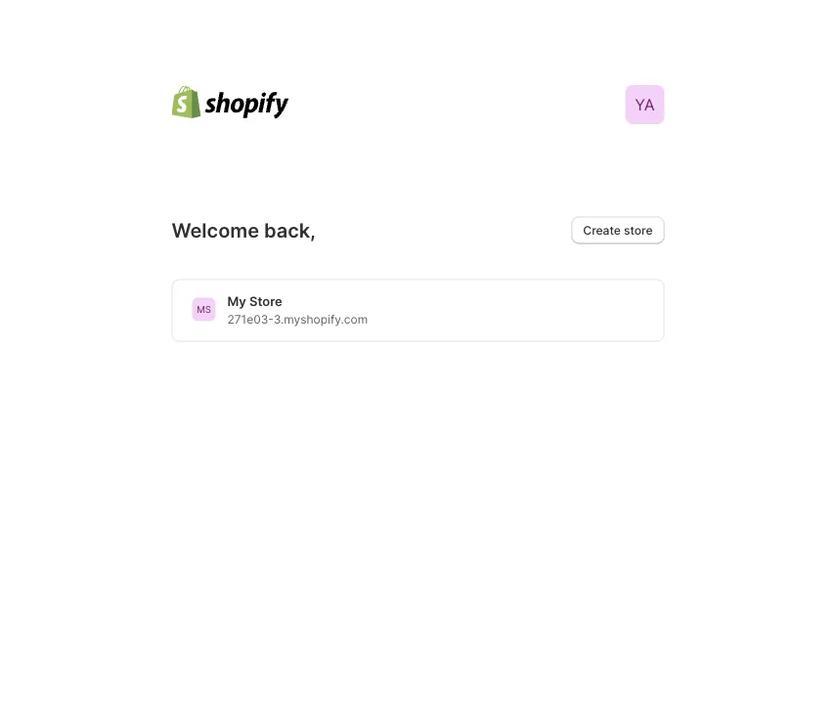 Task type: locate. For each thing, give the bounding box(es) containing it.
welcome back,
[[172, 218, 316, 242]]

back,
[[264, 218, 316, 242]]

my store 271e03-3.myshopify.com
[[227, 294, 368, 326]]

my
[[227, 294, 246, 309]]

welcome
[[172, 218, 259, 242]]

store
[[624, 223, 653, 237]]



Task type: describe. For each thing, give the bounding box(es) containing it.
kendallparks02@gmail.com image
[[625, 85, 664, 124]]

create store
[[583, 223, 653, 237]]

271e03-
[[227, 312, 274, 326]]

3.myshopify.com
[[274, 312, 368, 326]]

create store button
[[571, 217, 664, 244]]

create
[[583, 223, 621, 237]]

store
[[249, 294, 282, 309]]

my store image
[[192, 298, 216, 321]]

shopify image
[[172, 85, 289, 119]]



Task type: vqa. For each thing, say whether or not it's contained in the screenshot.
3.myshopify.com
yes



